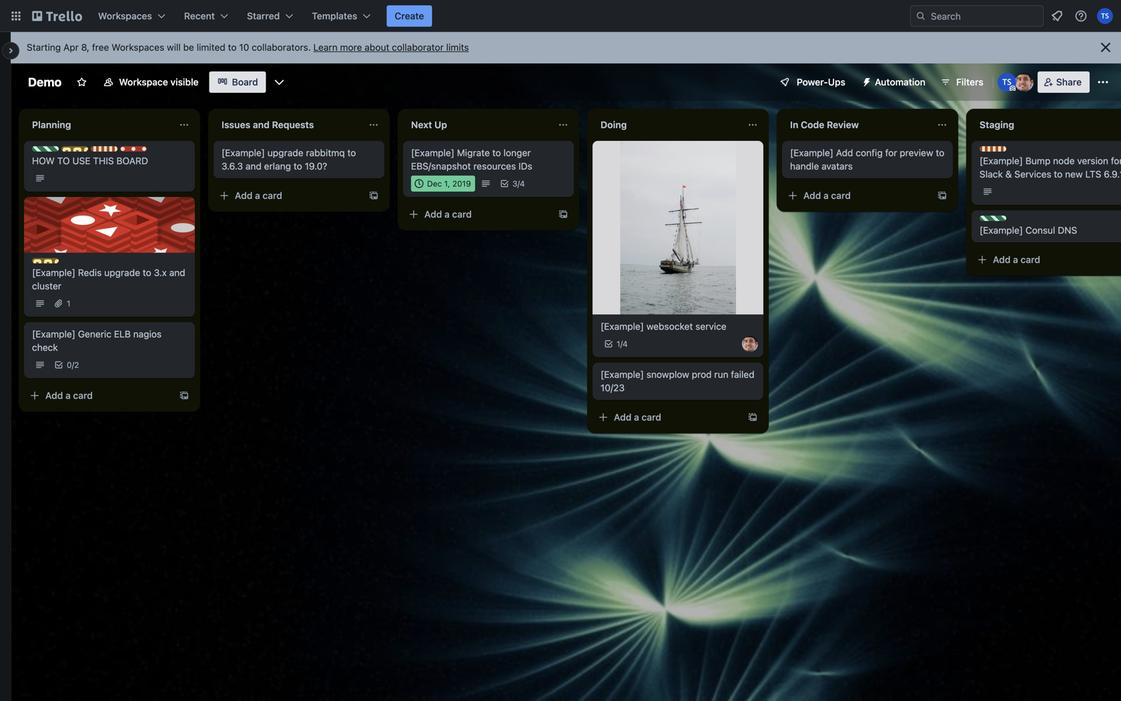 Task type: describe. For each thing, give the bounding box(es) containing it.
code
[[801, 119, 825, 130]]

Staging text field
[[972, 114, 1122, 136]]

card for issues and requests
[[263, 190, 282, 201]]

power-ups
[[797, 76, 846, 87]]

starting
[[27, 42, 61, 53]]

board
[[116, 155, 148, 166]]

in
[[791, 119, 799, 130]]

add a card for doing
[[614, 412, 662, 423]]

up
[[435, 119, 447, 130]]

add a card down the [example] consul dns
[[994, 254, 1041, 265]]

ups
[[828, 76, 846, 87]]

preview
[[900, 147, 934, 158]]

upgrade inside the [example] upgrade rabbitmq to 3.6.3 and erlang to 19.0?
[[268, 147, 304, 158]]

nagios
[[133, 328, 162, 340]]

add for next up
[[425, 209, 442, 220]]

elb
[[114, 328, 131, 340]]

add for issues and requests
[[235, 190, 253, 201]]

Planning text field
[[24, 114, 174, 136]]

create from template… image for issues and requests
[[369, 190, 379, 201]]

2
[[74, 360, 79, 370]]

6.9.1
[[1105, 169, 1122, 180]]

about
[[365, 42, 390, 53]]

switch to… image
[[9, 9, 23, 23]]

and inside text box
[[253, 119, 270, 130]]

create button
[[387, 5, 432, 27]]

service
[[696, 321, 727, 332]]

[example] add config for preview to handle avatars link
[[791, 146, 945, 173]]

[example] upgrade rabbitmq to 3.6.3 and erlang to 19.0? link
[[222, 146, 377, 173]]

dec 1, 2019
[[427, 179, 471, 188]]

a for next up
[[445, 209, 450, 220]]

planning
[[32, 119, 71, 130]]

next up
[[411, 119, 447, 130]]

workspace visible
[[119, 76, 199, 87]]

add a card for planning
[[45, 390, 93, 401]]

cluster
[[32, 280, 61, 291]]

[example] generic elb nagios check
[[32, 328, 162, 353]]

create from template… image for planning
[[179, 390, 190, 401]]

create
[[395, 10, 424, 21]]

templates button
[[304, 5, 379, 27]]

Issues and Requests text field
[[214, 114, 363, 136]]

limited
[[197, 42, 226, 53]]

0 vertical spatial james peterson (jamespeterson93) image
[[1015, 73, 1034, 91]]

[example] migrate to longer ebs/snapshot resources ids
[[411, 147, 533, 172]]

1 vertical spatial color: yellow, title: "ready to merge" element
[[32, 258, 59, 263]]

[example] bump node version for slack & services to new lts 6.9.1 link
[[980, 154, 1122, 181]]

this member is an admin of this board. image
[[1010, 85, 1016, 91]]

lts
[[1086, 169, 1102, 180]]

1 vertical spatial james peterson (jamespeterson93) image
[[742, 336, 759, 352]]

for inside [example] add config for preview to handle avatars
[[886, 147, 898, 158]]

generic
[[78, 328, 111, 340]]

19.0?
[[305, 161, 327, 172]]

add a card button for doing
[[593, 407, 740, 428]]

open information menu image
[[1075, 9, 1088, 23]]

how to use this board
[[32, 155, 148, 166]]

sm image
[[857, 71, 875, 90]]

Board name text field
[[21, 71, 68, 93]]

[example] websocket service
[[601, 321, 727, 332]]

be
[[183, 42, 194, 53]]

card down the [example] consul dns
[[1021, 254, 1041, 265]]

starred
[[247, 10, 280, 21]]

card for doing
[[642, 412, 662, 423]]

to inside [example] add config for preview to handle avatars
[[936, 147, 945, 158]]

/ for 1
[[621, 339, 623, 349]]

starting apr 8, free workspaces will be limited to 10 collaborators. learn more about collaborator limits
[[27, 42, 469, 53]]

consul
[[1026, 225, 1056, 236]]

in code review
[[791, 119, 859, 130]]

create from template… image for in code review
[[937, 190, 948, 201]]

[example] for [example] redis upgrade to 3.x and cluster
[[32, 267, 75, 278]]

to inside [example] bump node version for slack & services to new lts 6.9.1
[[1055, 169, 1063, 180]]

redis
[[78, 267, 102, 278]]

[example] for [example] add config for preview to handle avatars
[[791, 147, 834, 158]]

starred button
[[239, 5, 301, 27]]

1 horizontal spatial color: yellow, title: "ready to merge" element
[[61, 146, 88, 152]]

workspace
[[119, 76, 168, 87]]

2019
[[453, 179, 471, 188]]

[example] for [example] bump node version for slack & services to new lts 6.9.1
[[980, 155, 1024, 166]]

card for next up
[[452, 209, 472, 220]]

next
[[411, 119, 432, 130]]

free
[[92, 42, 109, 53]]

workspaces button
[[90, 5, 174, 27]]

8,
[[81, 42, 89, 53]]

board
[[232, 76, 258, 87]]

and for [example] upgrade rabbitmq to 3.6.3 and erlang to 19.0?
[[246, 161, 262, 172]]

1 vertical spatial workspaces
[[112, 42, 164, 53]]

migrate
[[457, 147, 490, 158]]

dec
[[427, 179, 442, 188]]

services
[[1015, 169, 1052, 180]]

a for in code review
[[824, 190, 829, 201]]

recent button
[[176, 5, 236, 27]]

1 horizontal spatial color: green, title: "verified in staging" element
[[980, 216, 1007, 221]]

dns
[[1058, 225, 1078, 236]]

[example] generic elb nagios check link
[[32, 327, 187, 354]]

version
[[1078, 155, 1109, 166]]

and for [example] redis upgrade to 3.x and cluster
[[169, 267, 185, 278]]

Doing text field
[[593, 114, 742, 136]]

10
[[239, 42, 249, 53]]

ids
[[519, 161, 533, 172]]

automation button
[[857, 71, 934, 93]]

prod
[[692, 369, 712, 380]]

3 / 4
[[513, 179, 525, 188]]

add a card for in code review
[[804, 190, 851, 201]]

star or unstar board image
[[76, 77, 87, 87]]

avatars
[[822, 161, 853, 172]]

add a card button for planning
[[24, 385, 171, 406]]

issues
[[222, 119, 251, 130]]

recent
[[184, 10, 215, 21]]

ebs/snapshot
[[411, 161, 471, 172]]

search image
[[916, 11, 927, 21]]

a for issues and requests
[[255, 190, 260, 201]]

3.6.3
[[222, 161, 243, 172]]

add for doing
[[614, 412, 632, 423]]

card for planning
[[73, 390, 93, 401]]



Task type: vqa. For each thing, say whether or not it's contained in the screenshot.
Workspaces to the top
yes



Task type: locate. For each thing, give the bounding box(es) containing it.
add a card button for in code review
[[783, 185, 929, 206]]

&
[[1006, 169, 1013, 180]]

for
[[886, 147, 898, 158], [1112, 155, 1122, 166]]

[example] add config for preview to handle avatars
[[791, 147, 945, 172]]

0 horizontal spatial create from template… image
[[179, 390, 190, 401]]

and right 3.6.3
[[246, 161, 262, 172]]

[example] inside [example] migrate to longer ebs/snapshot resources ids
[[411, 147, 455, 158]]

add a card button down "[example] snowplow prod run failed 10/23" link
[[593, 407, 740, 428]]

add a card button down 2 at the bottom of the page
[[24, 385, 171, 406]]

0 vertical spatial 1
[[67, 299, 70, 308]]

1 horizontal spatial james peterson (jamespeterson93) image
[[1015, 73, 1034, 91]]

0 vertical spatial 4
[[520, 179, 525, 188]]

1 horizontal spatial for
[[1112, 155, 1122, 166]]

add a card button for issues and requests
[[214, 185, 361, 206]]

slack
[[980, 169, 1003, 180]]

1 horizontal spatial 4
[[623, 339, 628, 349]]

add a card down 0
[[45, 390, 93, 401]]

create from template… image for doing
[[748, 412, 759, 423]]

3.x
[[154, 267, 167, 278]]

1 horizontal spatial color: orange, title: "manual deploy steps" element
[[980, 146, 1007, 152]]

1 vertical spatial /
[[621, 339, 623, 349]]

[example] up check on the left
[[32, 328, 75, 340]]

filters
[[957, 76, 984, 87]]

to
[[228, 42, 237, 53], [348, 147, 356, 158], [493, 147, 501, 158], [936, 147, 945, 158], [294, 161, 302, 172], [1055, 169, 1063, 180], [143, 267, 151, 278]]

learn more about collaborator limits link
[[314, 42, 469, 53]]

rabbitmq
[[306, 147, 345, 158]]

[example] inside [example] snowplow prod run failed 10/23
[[601, 369, 644, 380]]

color: yellow, title: "ready to merge" element
[[61, 146, 88, 152], [32, 258, 59, 263]]

2 vertical spatial create from template… image
[[748, 412, 759, 423]]

[example] up the cluster
[[32, 267, 75, 278]]

color: red, title: "unshippable!" element
[[120, 146, 184, 156]]

0 horizontal spatial create from template… image
[[558, 209, 569, 220]]

0 horizontal spatial color: green, title: "verified in staging" element
[[32, 146, 59, 152]]

to inside [example] migrate to longer ebs/snapshot resources ids
[[493, 147, 501, 158]]

a
[[255, 190, 260, 201], [824, 190, 829, 201], [445, 209, 450, 220], [1014, 254, 1019, 265], [65, 390, 71, 401], [634, 412, 640, 423]]

In Code Review text field
[[783, 114, 932, 136]]

0 vertical spatial workspaces
[[98, 10, 152, 21]]

1 horizontal spatial tara schultz (taraschultz7) image
[[1098, 8, 1114, 24]]

[example] inside [example] add config for preview to handle avatars
[[791, 147, 834, 158]]

workspaces up 'free'
[[98, 10, 152, 21]]

0 horizontal spatial james peterson (jamespeterson93) image
[[742, 336, 759, 352]]

james peterson (jamespeterson93) image left share button
[[1015, 73, 1034, 91]]

card for in code review
[[832, 190, 851, 201]]

[example] up 1 / 4
[[601, 321, 644, 332]]

[example] upgrade rabbitmq to 3.6.3 and erlang to 19.0?
[[222, 147, 356, 172]]

add a card button down erlang
[[214, 185, 361, 206]]

color: yellow, title: "ready to merge" element up the cluster
[[32, 258, 59, 263]]

this
[[93, 155, 114, 166]]

/ up 10/23
[[621, 339, 623, 349]]

1 for 1 / 4
[[617, 339, 621, 349]]

card down erlang
[[263, 190, 282, 201]]

color: green, title: "verified in staging" element up the [example] consul dns
[[980, 216, 1007, 221]]

0 horizontal spatial upgrade
[[104, 267, 140, 278]]

[example] for [example] migrate to longer ebs/snapshot resources ids
[[411, 147, 455, 158]]

power-ups button
[[770, 71, 854, 93]]

for right config
[[886, 147, 898, 158]]

add down 3.6.3
[[235, 190, 253, 201]]

4 down [example] websocket service
[[623, 339, 628, 349]]

to left the '19.0?'
[[294, 161, 302, 172]]

and inside [example] redis upgrade to 3.x and cluster
[[169, 267, 185, 278]]

to up resources
[[493, 147, 501, 158]]

collaborator
[[392, 42, 444, 53]]

[example] websocket service link
[[601, 320, 756, 333]]

customize views image
[[273, 75, 286, 89]]

add up avatars
[[836, 147, 854, 158]]

upgrade inside [example] redis upgrade to 3.x and cluster
[[104, 267, 140, 278]]

[example] for [example] upgrade rabbitmq to 3.6.3 and erlang to 19.0?
[[222, 147, 265, 158]]

a down avatars
[[824, 190, 829, 201]]

how to use this board link
[[32, 154, 187, 168]]

to down node
[[1055, 169, 1063, 180]]

erlang
[[264, 161, 291, 172]]

workspace visible button
[[95, 71, 207, 93]]

/
[[518, 179, 520, 188], [621, 339, 623, 349], [72, 360, 74, 370]]

to left "10"
[[228, 42, 237, 53]]

for up 6.9.1
[[1112, 155, 1122, 166]]

[example] redis upgrade to 3.x and cluster link
[[32, 266, 187, 293]]

1 / 4
[[617, 339, 628, 349]]

[example] inside [example] redis upgrade to 3.x and cluster
[[32, 267, 75, 278]]

add a card down avatars
[[804, 190, 851, 201]]

0 vertical spatial color: yellow, title: "ready to merge" element
[[61, 146, 88, 152]]

1 horizontal spatial upgrade
[[268, 147, 304, 158]]

0 horizontal spatial /
[[72, 360, 74, 370]]

color: orange, title: "manual deploy steps" element down staging
[[980, 146, 1007, 152]]

add for in code review
[[804, 190, 822, 201]]

Dec 1, 2019 checkbox
[[411, 176, 475, 192]]

tara schultz (taraschultz7) image inside primary element
[[1098, 8, 1114, 24]]

/ down [example] generic elb nagios check
[[72, 360, 74, 370]]

tara schultz (taraschultz7) image right filters
[[998, 73, 1017, 91]]

card down 2019
[[452, 209, 472, 220]]

1 horizontal spatial create from template… image
[[369, 190, 379, 201]]

2 vertical spatial and
[[169, 267, 185, 278]]

for inside [example] bump node version for slack & services to new lts 6.9.1
[[1112, 155, 1122, 166]]

[example] up handle
[[791, 147, 834, 158]]

[example] redis upgrade to 3.x and cluster
[[32, 267, 185, 291]]

snowplow
[[647, 369, 690, 380]]

0 notifications image
[[1050, 8, 1066, 24]]

1,
[[444, 179, 450, 188]]

color: orange, title: "manual deploy steps" element up this
[[91, 146, 118, 152]]

color: green, title: "verified in staging" element up "how" at top
[[32, 146, 59, 152]]

filters button
[[937, 71, 988, 93]]

1 horizontal spatial create from template… image
[[937, 190, 948, 201]]

1 horizontal spatial 1
[[617, 339, 621, 349]]

4
[[520, 179, 525, 188], [623, 339, 628, 349]]

more
[[340, 42, 362, 53]]

primary element
[[0, 0, 1122, 32]]

0 vertical spatial create from template… image
[[369, 190, 379, 201]]

share button
[[1038, 71, 1090, 93]]

1 vertical spatial 1
[[617, 339, 621, 349]]

to right rabbitmq
[[348, 147, 356, 158]]

collaborators.
[[252, 42, 311, 53]]

1 vertical spatial 4
[[623, 339, 628, 349]]

1 color: orange, title: "manual deploy steps" element from the left
[[91, 146, 118, 152]]

add for planning
[[45, 390, 63, 401]]

requests
[[272, 119, 314, 130]]

/ for 0
[[72, 360, 74, 370]]

2 horizontal spatial create from template… image
[[748, 412, 759, 423]]

bump
[[1026, 155, 1051, 166]]

doing
[[601, 119, 627, 130]]

and right issues
[[253, 119, 270, 130]]

handle
[[791, 161, 820, 172]]

how
[[32, 155, 55, 166]]

2 vertical spatial /
[[72, 360, 74, 370]]

james peterson (jamespeterson93) image up failed
[[742, 336, 759, 352]]

4 for 3 / 4
[[520, 179, 525, 188]]

check
[[32, 342, 58, 353]]

0 vertical spatial upgrade
[[268, 147, 304, 158]]

[example] up 3.6.3
[[222, 147, 265, 158]]

a down 1,
[[445, 209, 450, 220]]

tara schultz (taraschultz7) image right open information menu icon
[[1098, 8, 1114, 24]]

show menu image
[[1097, 75, 1110, 89]]

share
[[1057, 76, 1082, 87]]

card
[[263, 190, 282, 201], [832, 190, 851, 201], [452, 209, 472, 220], [1021, 254, 1041, 265], [73, 390, 93, 401], [642, 412, 662, 423]]

[example] up 10/23
[[601, 369, 644, 380]]

4 for 1 / 4
[[623, 339, 628, 349]]

resources
[[474, 161, 516, 172]]

0 horizontal spatial 4
[[520, 179, 525, 188]]

add a card button down 2019
[[403, 204, 550, 225]]

create from template… image for next up
[[558, 209, 569, 220]]

0 horizontal spatial 1
[[67, 299, 70, 308]]

/ for 3
[[518, 179, 520, 188]]

[example] for [example] consul dns
[[980, 225, 1024, 236]]

add down check on the left
[[45, 390, 63, 401]]

2 horizontal spatial /
[[621, 339, 623, 349]]

[example] inside the [example] upgrade rabbitmq to 3.6.3 and erlang to 19.0?
[[222, 147, 265, 158]]

add a card for next up
[[425, 209, 472, 220]]

upgrade up erlang
[[268, 147, 304, 158]]

back to home image
[[32, 5, 82, 27]]

add a card down 1,
[[425, 209, 472, 220]]

color: orange, title: "manual deploy steps" element
[[91, 146, 118, 152], [980, 146, 1007, 152]]

0 vertical spatial color: green, title: "verified in staging" element
[[32, 146, 59, 152]]

a down [example] snowplow prod run failed 10/23
[[634, 412, 640, 423]]

visible
[[171, 76, 199, 87]]

0 horizontal spatial color: orange, title: "manual deploy steps" element
[[91, 146, 118, 152]]

/ down ids
[[518, 179, 520, 188]]

add a card down 10/23
[[614, 412, 662, 423]]

1 vertical spatial tara schultz (taraschultz7) image
[[998, 73, 1017, 91]]

apr
[[63, 42, 79, 53]]

workspaces down workspaces "popup button"
[[112, 42, 164, 53]]

add a card button for next up
[[403, 204, 550, 225]]

[example] for [example] websocket service
[[601, 321, 644, 332]]

add a card down erlang
[[235, 190, 282, 201]]

staging
[[980, 119, 1015, 130]]

upgrade right redis
[[104, 267, 140, 278]]

node
[[1054, 155, 1075, 166]]

2 color: orange, title: "manual deploy steps" element from the left
[[980, 146, 1007, 152]]

[example] up &
[[980, 155, 1024, 166]]

[example] bump node version for slack & services to new lts 6.9.1
[[980, 155, 1122, 180]]

add down the [example] consul dns
[[994, 254, 1011, 265]]

Search field
[[927, 6, 1044, 26]]

0 vertical spatial /
[[518, 179, 520, 188]]

a down 0
[[65, 390, 71, 401]]

issues and requests
[[222, 119, 314, 130]]

card down [example] snowplow prod run failed 10/23
[[642, 412, 662, 423]]

1 vertical spatial create from template… image
[[179, 390, 190, 401]]

a down the [example] consul dns
[[1014, 254, 1019, 265]]

0 / 2
[[67, 360, 79, 370]]

to inside [example] redis upgrade to 3.x and cluster
[[143, 267, 151, 278]]

add down 10/23
[[614, 412, 632, 423]]

add inside [example] add config for preview to handle avatars
[[836, 147, 854, 158]]

workspaces inside "popup button"
[[98, 10, 152, 21]]

1 up 10/23
[[617, 339, 621, 349]]

use
[[72, 155, 91, 166]]

websocket
[[647, 321, 693, 332]]

1 up [example] generic elb nagios check
[[67, 299, 70, 308]]

config
[[856, 147, 883, 158]]

color: yellow, title: "ready to merge" element up use
[[61, 146, 88, 152]]

power-
[[797, 76, 828, 87]]

color: green, title: "verified in staging" element
[[32, 146, 59, 152], [980, 216, 1007, 221]]

4 right 3
[[520, 179, 525, 188]]

create from template… image
[[369, 190, 379, 201], [179, 390, 190, 401], [748, 412, 759, 423]]

new
[[1066, 169, 1083, 180]]

0 horizontal spatial color: yellow, title: "ready to merge" element
[[32, 258, 59, 263]]

[example] left consul
[[980, 225, 1024, 236]]

to left 3.x
[[143, 267, 151, 278]]

0
[[67, 360, 72, 370]]

0 vertical spatial tara schultz (taraschultz7) image
[[1098, 8, 1114, 24]]

[example] migrate to longer ebs/snapshot resources ids link
[[411, 146, 566, 173]]

a for planning
[[65, 390, 71, 401]]

Next Up text field
[[403, 114, 553, 136]]

board link
[[209, 71, 266, 93]]

a for doing
[[634, 412, 640, 423]]

learn
[[314, 42, 338, 53]]

add a card button down [example] consul dns link
[[972, 249, 1119, 270]]

james peterson (jamespeterson93) image
[[1015, 73, 1034, 91], [742, 336, 759, 352]]

limits
[[446, 42, 469, 53]]

[example] up ebs/snapshot
[[411, 147, 455, 158]]

1 vertical spatial create from template… image
[[558, 209, 569, 220]]

[example]
[[222, 147, 265, 158], [411, 147, 455, 158], [791, 147, 834, 158], [980, 155, 1024, 166], [980, 225, 1024, 236], [32, 267, 75, 278], [601, 321, 644, 332], [32, 328, 75, 340], [601, 369, 644, 380]]

and right 3.x
[[169, 267, 185, 278]]

card down 2 at the bottom of the page
[[73, 390, 93, 401]]

1 vertical spatial and
[[246, 161, 262, 172]]

1 for 1
[[67, 299, 70, 308]]

add down handle
[[804, 190, 822, 201]]

add down dec
[[425, 209, 442, 220]]

add a card button down avatars
[[783, 185, 929, 206]]

0 vertical spatial and
[[253, 119, 270, 130]]

[example] for [example] generic elb nagios check
[[32, 328, 75, 340]]

[example] inside [example] generic elb nagios check
[[32, 328, 75, 340]]

to right the preview
[[936, 147, 945, 158]]

[example] snowplow prod run failed 10/23 link
[[601, 368, 756, 395]]

tara schultz (taraschultz7) image
[[1098, 8, 1114, 24], [998, 73, 1017, 91]]

[example] consul dns
[[980, 225, 1078, 236]]

1 vertical spatial color: green, title: "verified in staging" element
[[980, 216, 1007, 221]]

1 horizontal spatial /
[[518, 179, 520, 188]]

add a card for issues and requests
[[235, 190, 282, 201]]

10/23
[[601, 382, 625, 393]]

1 vertical spatial upgrade
[[104, 267, 140, 278]]

and inside the [example] upgrade rabbitmq to 3.6.3 and erlang to 19.0?
[[246, 161, 262, 172]]

0 vertical spatial create from template… image
[[937, 190, 948, 201]]

a down the [example] upgrade rabbitmq to 3.6.3 and erlang to 19.0?
[[255, 190, 260, 201]]

[example] for [example] snowplow prod run failed 10/23
[[601, 369, 644, 380]]

0 horizontal spatial tara schultz (taraschultz7) image
[[998, 73, 1017, 91]]

create from template… image
[[937, 190, 948, 201], [558, 209, 569, 220]]

card down avatars
[[832, 190, 851, 201]]

[example] inside [example] bump node version for slack & services to new lts 6.9.1
[[980, 155, 1024, 166]]

0 horizontal spatial for
[[886, 147, 898, 158]]

add a card
[[235, 190, 282, 201], [804, 190, 851, 201], [425, 209, 472, 220], [994, 254, 1041, 265], [45, 390, 93, 401], [614, 412, 662, 423]]

automation
[[875, 76, 926, 87]]



